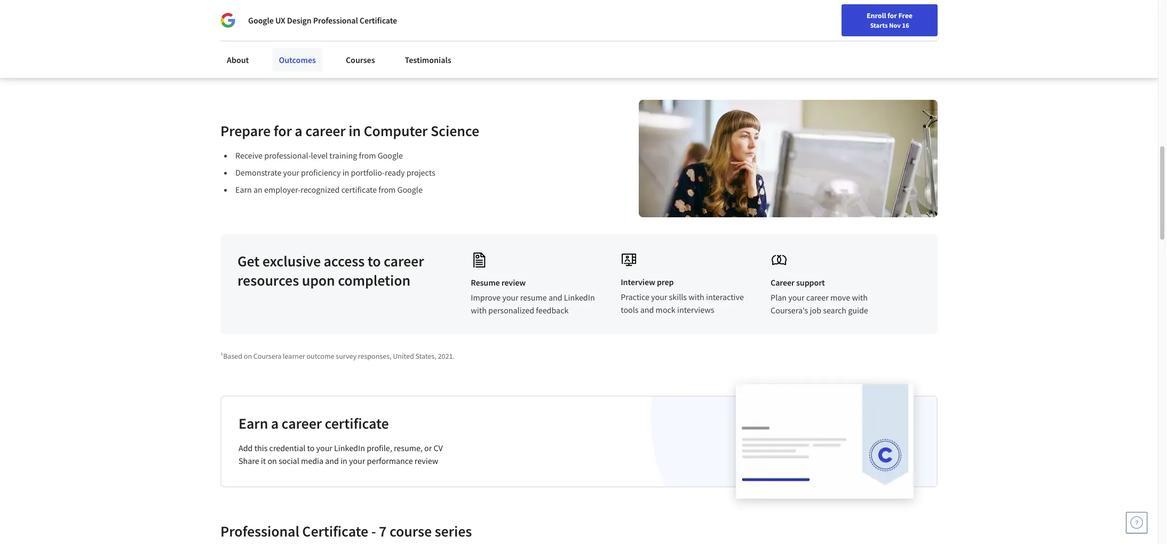 Task type: describe. For each thing, give the bounding box(es) containing it.
interviews
[[677, 304, 715, 315]]

resume
[[520, 292, 547, 303]]

google image
[[220, 13, 235, 28]]

at
[[367, 0, 380, 5]]

learn more about coursera for business link
[[238, 36, 386, 47]]

portfolio-
[[351, 167, 385, 178]]

professional certificate - 7 course series
[[220, 522, 472, 541]]

resources
[[238, 271, 299, 290]]

your inside resume review improve your resume and linkedin with personalized feedback
[[503, 292, 519, 303]]

0 vertical spatial in
[[349, 121, 361, 140]]

earn an employer-recognized certificate from google
[[235, 184, 423, 195]]

16
[[902, 21, 910, 29]]

professional-
[[264, 150, 311, 161]]

¹based on coursera learner outcome survey responses, united states, 2021.
[[220, 351, 455, 361]]

course
[[390, 522, 432, 541]]

learn more about coursera for business
[[238, 36, 386, 47]]

with inside "career support plan your career move with coursera's job search guide"
[[852, 292, 868, 303]]

review inside resume review improve your resume and linkedin with personalized feedback
[[502, 277, 526, 288]]

testimonials link
[[399, 48, 458, 72]]

on inside add this credential to your linkedin profile, resume, or cv share it on social media and in your performance review
[[268, 455, 277, 466]]

move
[[831, 292, 851, 303]]

interactive
[[706, 291, 744, 302]]

profile,
[[367, 443, 392, 453]]

about
[[227, 54, 249, 65]]

to for career
[[368, 251, 381, 271]]

demand
[[255, 5, 308, 24]]

business
[[353, 36, 386, 47]]

and inside add this credential to your linkedin profile, resume, or cv share it on social media and in your performance review
[[325, 455, 339, 466]]

nov
[[889, 21, 901, 29]]

with inside interview prep practice your skills with interactive tools and mock interviews
[[689, 291, 705, 302]]

projects
[[407, 167, 435, 178]]

level
[[311, 150, 328, 161]]

for for nov
[[888, 11, 897, 20]]

and inside interview prep practice your skills with interactive tools and mock interviews
[[641, 304, 654, 315]]

career inside get exclusive access to career resources upon completion
[[384, 251, 424, 271]]

0 horizontal spatial from
[[359, 150, 376, 161]]

starts
[[870, 21, 888, 29]]

guide
[[848, 305, 869, 315]]

see how employees at top companies are mastering in-demand skills
[[238, 0, 567, 24]]

in inside add this credential to your linkedin profile, resume, or cv share it on social media and in your performance review
[[341, 455, 347, 466]]

demonstrate
[[235, 167, 282, 178]]

tools
[[621, 304, 639, 315]]

credential
[[269, 443, 306, 453]]

plan
[[771, 292, 787, 303]]

find your new career
[[862, 12, 929, 22]]

outcomes link
[[272, 48, 322, 72]]

an
[[254, 184, 263, 195]]

coursera enterprise logos image
[[700, 0, 913, 40]]

get
[[238, 251, 260, 271]]

1 vertical spatial from
[[379, 184, 396, 195]]

interview prep practice your skills with interactive tools and mock interviews
[[621, 277, 744, 315]]

series
[[435, 522, 472, 541]]

survey
[[336, 351, 357, 361]]

0 horizontal spatial a
[[271, 414, 279, 433]]

media
[[301, 455, 324, 466]]

0 horizontal spatial professional
[[220, 522, 299, 541]]

personalized
[[489, 305, 534, 315]]

performance
[[367, 455, 413, 466]]

learner
[[283, 351, 305, 361]]

resume,
[[394, 443, 423, 453]]

and inside resume review improve your resume and linkedin with personalized feedback
[[549, 292, 562, 303]]

share
[[239, 455, 259, 466]]

practice
[[621, 291, 650, 302]]

0 vertical spatial professional
[[313, 15, 358, 26]]

-
[[371, 522, 376, 541]]

united
[[393, 351, 414, 361]]

learn
[[238, 36, 259, 47]]

design
[[287, 15, 312, 26]]

computer
[[364, 121, 428, 140]]

ready
[[385, 167, 405, 178]]

7
[[379, 522, 387, 541]]

1 horizontal spatial for
[[341, 36, 352, 47]]

new
[[893, 12, 907, 22]]

courses link
[[340, 48, 382, 72]]

it
[[261, 455, 266, 466]]

mock
[[656, 304, 676, 315]]

earn a career certificate
[[239, 414, 389, 433]]

employer-
[[264, 184, 301, 195]]

cv
[[434, 443, 443, 453]]

review inside add this credential to your linkedin profile, resume, or cv share it on social media and in your performance review
[[415, 455, 438, 466]]

help center image
[[1131, 516, 1144, 529]]

0 vertical spatial certificate
[[341, 184, 377, 195]]

free
[[899, 11, 913, 20]]



Task type: locate. For each thing, give the bounding box(es) containing it.
0 vertical spatial to
[[368, 251, 381, 271]]

enroll for free starts nov 16
[[867, 11, 913, 29]]

2021.
[[438, 351, 455, 361]]

0 vertical spatial review
[[502, 277, 526, 288]]

0 horizontal spatial career
[[771, 277, 795, 288]]

from
[[359, 150, 376, 161], [379, 184, 396, 195]]

1 vertical spatial certificate
[[302, 522, 368, 541]]

google ux design professional certificate
[[248, 15, 397, 26]]

completion
[[338, 271, 411, 290]]

linkedin up feedback
[[564, 292, 595, 303]]

in up training
[[349, 121, 361, 140]]

are
[[479, 0, 500, 5]]

0 horizontal spatial coursera
[[254, 351, 281, 361]]

google
[[248, 15, 274, 26], [378, 150, 403, 161], [397, 184, 423, 195]]

to for your
[[307, 443, 315, 453]]

your inside find your new career link
[[877, 12, 892, 22]]

1 vertical spatial career
[[771, 277, 795, 288]]

and up feedback
[[549, 292, 562, 303]]

google left the ux
[[248, 15, 274, 26]]

for up the nov
[[888, 11, 897, 20]]

certificate left -
[[302, 522, 368, 541]]

0 vertical spatial certificate
[[360, 15, 397, 26]]

1 horizontal spatial a
[[295, 121, 303, 140]]

1 horizontal spatial and
[[549, 292, 562, 303]]

0 vertical spatial skills
[[311, 5, 343, 24]]

your inside "career support plan your career move with coursera's job search guide"
[[789, 292, 805, 303]]

upon
[[302, 271, 335, 290]]

with up interviews
[[689, 291, 705, 302]]

0 horizontal spatial with
[[471, 305, 487, 315]]

to inside add this credential to your linkedin profile, resume, or cv share it on social media and in your performance review
[[307, 443, 315, 453]]

1 horizontal spatial coursera
[[306, 36, 339, 47]]

resume review improve your resume and linkedin with personalized feedback
[[471, 277, 595, 315]]

to right access
[[368, 251, 381, 271]]

from up portfolio-
[[359, 150, 376, 161]]

find your new career link
[[857, 11, 934, 24]]

0 horizontal spatial to
[[307, 443, 315, 453]]

0 horizontal spatial and
[[325, 455, 339, 466]]

search
[[823, 305, 847, 315]]

career inside "career support plan your career move with coursera's job search guide"
[[771, 277, 795, 288]]

prepare for a career in computer science
[[220, 121, 480, 140]]

or
[[424, 443, 432, 453]]

coursera down google ux design professional certificate
[[306, 36, 339, 47]]

1 horizontal spatial skills
[[669, 291, 687, 302]]

1 horizontal spatial review
[[502, 277, 526, 288]]

0 vertical spatial for
[[888, 11, 897, 20]]

support
[[797, 277, 825, 288]]

a up 'credential'
[[271, 414, 279, 433]]

and
[[549, 292, 562, 303], [641, 304, 654, 315], [325, 455, 339, 466]]

skills up mock
[[669, 291, 687, 302]]

career right new
[[909, 12, 929, 22]]

0 horizontal spatial linkedin
[[334, 443, 365, 453]]

a
[[295, 121, 303, 140], [271, 414, 279, 433]]

your
[[877, 12, 892, 22], [283, 167, 299, 178], [651, 291, 668, 302], [503, 292, 519, 303], [789, 292, 805, 303], [316, 443, 333, 453], [349, 455, 365, 466]]

linkedin left profile,
[[334, 443, 365, 453]]

1 horizontal spatial from
[[379, 184, 396, 195]]

training
[[330, 150, 357, 161]]

1 vertical spatial professional
[[220, 522, 299, 541]]

2 vertical spatial google
[[397, 184, 423, 195]]

1 vertical spatial a
[[271, 414, 279, 433]]

about
[[282, 36, 304, 47]]

testimonials
[[405, 54, 452, 65]]

0 vertical spatial a
[[295, 121, 303, 140]]

1 vertical spatial google
[[378, 150, 403, 161]]

review down or
[[415, 455, 438, 466]]

skills inside interview prep practice your skills with interactive tools and mock interviews
[[669, 291, 687, 302]]

courses
[[346, 54, 375, 65]]

and right media
[[325, 455, 339, 466]]

1 vertical spatial certificate
[[325, 414, 389, 433]]

coursera's
[[771, 305, 808, 315]]

enroll
[[867, 11, 886, 20]]

prep
[[657, 277, 674, 287]]

to
[[368, 251, 381, 271], [307, 443, 315, 453]]

top
[[382, 0, 404, 5]]

coursera
[[306, 36, 339, 47], [254, 351, 281, 361]]

career inside "career support plan your career move with coursera's job search guide"
[[807, 292, 829, 303]]

resume
[[471, 277, 500, 288]]

2 horizontal spatial with
[[852, 292, 868, 303]]

receive
[[235, 150, 263, 161]]

add this credential to your linkedin profile, resume, or cv share it on social media and in your performance review
[[239, 443, 443, 466]]

earn for earn an employer-recognized certificate from google
[[235, 184, 252, 195]]

in-
[[238, 5, 255, 24]]

for for in
[[274, 121, 292, 140]]

job
[[810, 305, 822, 315]]

1 horizontal spatial to
[[368, 251, 381, 271]]

in down training
[[343, 167, 349, 178]]

get exclusive access to career resources upon completion
[[238, 251, 424, 290]]

1 vertical spatial skills
[[669, 291, 687, 302]]

0 horizontal spatial review
[[415, 455, 438, 466]]

find
[[862, 12, 876, 22]]

0 vertical spatial on
[[244, 351, 252, 361]]

1 horizontal spatial career
[[909, 12, 929, 22]]

how
[[264, 0, 292, 5]]

1 vertical spatial to
[[307, 443, 315, 453]]

this
[[254, 443, 268, 453]]

to up media
[[307, 443, 315, 453]]

linkedin
[[564, 292, 595, 303], [334, 443, 365, 453]]

on right '¹based'
[[244, 351, 252, 361]]

linkedin inside resume review improve your resume and linkedin with personalized feedback
[[564, 292, 595, 303]]

skills inside the see how employees at top companies are mastering in-demand skills
[[311, 5, 343, 24]]

career up plan
[[771, 277, 795, 288]]

ux
[[275, 15, 285, 26]]

for inside enroll for free starts nov 16
[[888, 11, 897, 20]]

1 horizontal spatial professional
[[313, 15, 358, 26]]

1 vertical spatial for
[[341, 36, 352, 47]]

demonstrate your proficiency in portfolio-ready projects
[[235, 167, 435, 178]]

on
[[244, 351, 252, 361], [268, 455, 277, 466]]

earn for earn a career certificate
[[239, 414, 268, 433]]

certificate up profile,
[[325, 414, 389, 433]]

0 vertical spatial earn
[[235, 184, 252, 195]]

linkedin inside add this credential to your linkedin profile, resume, or cv share it on social media and in your performance review
[[334, 443, 365, 453]]

0 vertical spatial linkedin
[[564, 292, 595, 303]]

earn
[[235, 184, 252, 195], [239, 414, 268, 433]]

recognized
[[301, 184, 340, 195]]

prepare
[[220, 121, 271, 140]]

states,
[[416, 351, 437, 361]]

1 horizontal spatial with
[[689, 291, 705, 302]]

with down improve on the bottom of the page
[[471, 305, 487, 315]]

with up guide
[[852, 292, 868, 303]]

exclusive
[[263, 251, 321, 271]]

skills up the learn more about coursera for business link
[[311, 5, 343, 24]]

your inside interview prep practice your skills with interactive tools and mock interviews
[[651, 291, 668, 302]]

employees
[[295, 0, 364, 5]]

certificate
[[360, 15, 397, 26], [302, 522, 368, 541]]

coursera left the learner
[[254, 351, 281, 361]]

2 horizontal spatial and
[[641, 304, 654, 315]]

0 vertical spatial career
[[909, 12, 929, 22]]

2 horizontal spatial for
[[888, 11, 897, 20]]

None search field
[[152, 7, 408, 28]]

1 vertical spatial in
[[343, 167, 349, 178]]

1 vertical spatial on
[[268, 455, 277, 466]]

responses,
[[358, 351, 392, 361]]

proficiency
[[301, 167, 341, 178]]

1 vertical spatial linkedin
[[334, 443, 365, 453]]

2 vertical spatial for
[[274, 121, 292, 140]]

earn up add
[[239, 414, 268, 433]]

coursera career certificate image
[[736, 384, 914, 498]]

to inside get exclusive access to career resources upon completion
[[368, 251, 381, 271]]

from down ready
[[379, 184, 396, 195]]

1 vertical spatial and
[[641, 304, 654, 315]]

1 vertical spatial earn
[[239, 414, 268, 433]]

with inside resume review improve your resume and linkedin with personalized feedback
[[471, 305, 487, 315]]

2 vertical spatial and
[[325, 455, 339, 466]]

receive professional-level training from google
[[235, 150, 403, 161]]

outcomes
[[279, 54, 316, 65]]

¹based
[[220, 351, 242, 361]]

0 vertical spatial and
[[549, 292, 562, 303]]

0 vertical spatial coursera
[[306, 36, 339, 47]]

mastering
[[503, 0, 567, 5]]

google up ready
[[378, 150, 403, 161]]

and right tools
[[641, 304, 654, 315]]

0 horizontal spatial skills
[[311, 5, 343, 24]]

1 vertical spatial review
[[415, 455, 438, 466]]

science
[[431, 121, 480, 140]]

access
[[324, 251, 365, 271]]

review up the resume
[[502, 277, 526, 288]]

1 horizontal spatial linkedin
[[564, 292, 595, 303]]

0 vertical spatial from
[[359, 150, 376, 161]]

1 vertical spatial coursera
[[254, 351, 281, 361]]

a up professional-
[[295, 121, 303, 140]]

2 vertical spatial in
[[341, 455, 347, 466]]

add
[[239, 443, 253, 453]]

on right it
[[268, 455, 277, 466]]

google down projects
[[397, 184, 423, 195]]

career
[[305, 121, 346, 140], [384, 251, 424, 271], [807, 292, 829, 303], [282, 414, 322, 433]]

feedback
[[536, 305, 569, 315]]

certificate down portfolio-
[[341, 184, 377, 195]]

career support plan your career move with coursera's job search guide
[[771, 277, 869, 315]]

0 vertical spatial google
[[248, 15, 274, 26]]

career
[[909, 12, 929, 22], [771, 277, 795, 288]]

earn left an at the top left of page
[[235, 184, 252, 195]]

for up courses link
[[341, 36, 352, 47]]

interview
[[621, 277, 656, 287]]

about link
[[220, 48, 255, 72]]

certificate down at
[[360, 15, 397, 26]]

for up professional-
[[274, 121, 292, 140]]

in right media
[[341, 455, 347, 466]]

1 horizontal spatial on
[[268, 455, 277, 466]]

0 horizontal spatial for
[[274, 121, 292, 140]]

0 horizontal spatial on
[[244, 351, 252, 361]]



Task type: vqa. For each thing, say whether or not it's contained in the screenshot.


